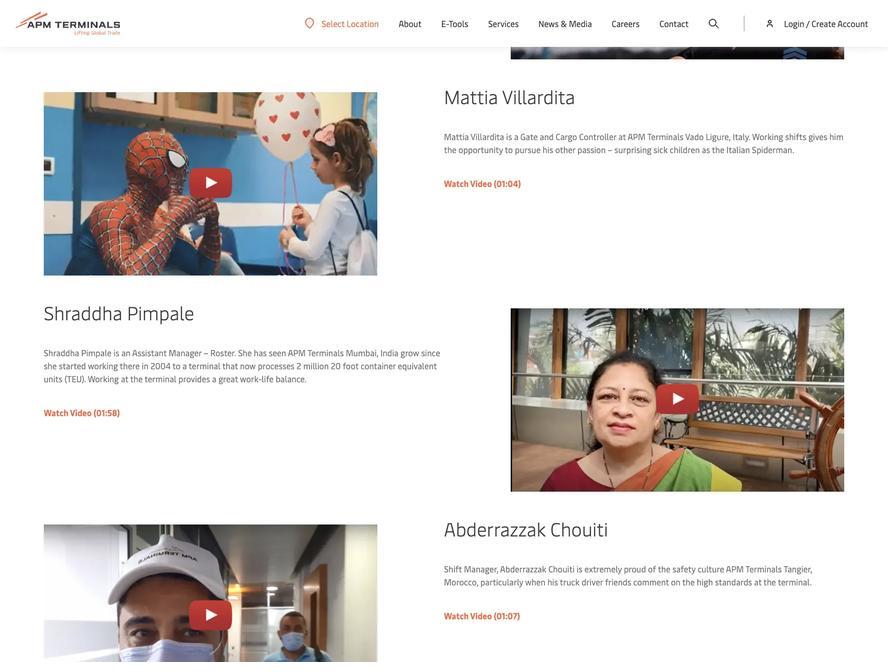 Task type: locate. For each thing, give the bounding box(es) containing it.
terminal down 2004
[[145, 373, 176, 385]]

1 vertical spatial shraddha
[[44, 347, 79, 359]]

on
[[671, 576, 681, 588]]

his inside mattia villardita is a gate and cargo controller at apm terminals vado ligure, italy. working shifts gives him the opportunity to pursue his other passion – surprising sick children as the italian spiderman.
[[543, 144, 553, 155]]

2 vertical spatial watch
[[444, 610, 469, 622]]

2 horizontal spatial is
[[577, 563, 583, 575]]

careers button
[[612, 0, 640, 47]]

a left gate
[[514, 131, 518, 142]]

watch video (01:04)
[[444, 178, 521, 189]]

1 horizontal spatial at
[[619, 131, 626, 142]]

units
[[44, 373, 62, 385]]

1 horizontal spatial terminal
[[189, 360, 221, 372]]

as
[[702, 144, 710, 155]]

2 vertical spatial video
[[470, 610, 492, 622]]

opportunity
[[459, 144, 503, 155]]

apm for shraddha pimpale
[[288, 347, 306, 359]]

chouiti up truck
[[548, 563, 575, 575]]

his down and
[[543, 144, 553, 155]]

e-tools button
[[441, 0, 468, 47]]

chouiti inside shift manager, abderrazzak chouiti is extremely proud of the safety culture apm terminals tangier, morocco, particularly when his truck driver friends comment on the high standards at the terminal.
[[548, 563, 575, 575]]

villardita up and
[[502, 83, 575, 109]]

villardita inside mattia villardita is a gate and cargo controller at apm terminals vado ligure, italy. working shifts gives him the opportunity to pursue his other passion – surprising sick children as the italian spiderman.
[[471, 131, 504, 142]]

watch
[[444, 178, 469, 189], [44, 407, 68, 419], [444, 610, 469, 622]]

login
[[784, 18, 804, 29]]

an
[[121, 347, 131, 359]]

1 vertical spatial working
[[88, 373, 119, 385]]

watch video (01:58) link
[[44, 407, 120, 419]]

1 vertical spatial terminals
[[308, 347, 344, 359]]

proud
[[624, 563, 646, 575]]

italian
[[727, 144, 750, 155]]

mattia villardita is a gate and cargo controller at apm terminals vado ligure, italy. working shifts gives him the opportunity to pursue his other passion – surprising sick children as the italian spiderman.
[[444, 131, 844, 155]]

0 horizontal spatial terminal
[[145, 373, 176, 385]]

2 vertical spatial at
[[754, 576, 762, 588]]

1 horizontal spatial working
[[752, 131, 783, 142]]

is left gate
[[506, 131, 512, 142]]

shraddha
[[44, 300, 122, 325], [44, 347, 79, 359]]

1 horizontal spatial terminals
[[647, 131, 684, 142]]

working inside shraddha pimpale is an assistant manager – roster. she has seen apm terminals mumbai, india grow since she started working there in 2004 to a terminal that now processes 2 million 20 foot container equivalent units (teu). working at the terminal provides a great work-life balance.
[[88, 373, 119, 385]]

mattia for mattia villardita
[[444, 83, 498, 109]]

1 vertical spatial watch
[[44, 407, 68, 419]]

to
[[505, 144, 513, 155], [173, 360, 181, 372]]

his inside shift manager, abderrazzak chouiti is extremely proud of the safety culture apm terminals tangier, morocco, particularly when his truck driver friends comment on the high standards at the terminal.
[[548, 576, 558, 588]]

video
[[470, 178, 492, 189], [70, 407, 92, 419], [470, 610, 492, 622]]

2 vertical spatial a
[[212, 373, 216, 385]]

– left roster.
[[204, 347, 208, 359]]

and
[[540, 131, 554, 142]]

started
[[59, 360, 86, 372]]

his
[[543, 144, 553, 155], [548, 576, 558, 588]]

morocco,
[[444, 576, 478, 588]]

is for shraddha
[[114, 347, 119, 359]]

shraddha pimpale
[[44, 300, 194, 325]]

is inside mattia villardita is a gate and cargo controller at apm terminals vado ligure, italy. working shifts gives him the opportunity to pursue his other passion – surprising sick children as the italian spiderman.
[[506, 131, 512, 142]]

apm inside mattia villardita is a gate and cargo controller at apm terminals vado ligure, italy. working shifts gives him the opportunity to pursue his other passion – surprising sick children as the italian spiderman.
[[628, 131, 646, 142]]

2 horizontal spatial at
[[754, 576, 762, 588]]

apm up standards
[[726, 563, 744, 575]]

terminals inside shift manager, abderrazzak chouiti is extremely proud of the safety culture apm terminals tangier, morocco, particularly when his truck driver friends comment on the high standards at the terminal.
[[746, 563, 782, 575]]

the down there
[[130, 373, 143, 385]]

2 horizontal spatial a
[[514, 131, 518, 142]]

0 horizontal spatial to
[[173, 360, 181, 372]]

1 horizontal spatial pimpale
[[127, 300, 194, 325]]

a inside mattia villardita is a gate and cargo controller at apm terminals vado ligure, italy. working shifts gives him the opportunity to pursue his other passion – surprising sick children as the italian spiderman.
[[514, 131, 518, 142]]

2 horizontal spatial apm
[[726, 563, 744, 575]]

has
[[254, 347, 267, 359]]

0 vertical spatial a
[[514, 131, 518, 142]]

is inside shift manager, abderrazzak chouiti is extremely proud of the safety culture apm terminals tangier, morocco, particularly when his truck driver friends comment on the high standards at the terminal.
[[577, 563, 583, 575]]

terminals
[[647, 131, 684, 142], [308, 347, 344, 359], [746, 563, 782, 575]]

1 vertical spatial mattia
[[444, 131, 469, 142]]

video left (01:07)
[[470, 610, 492, 622]]

tools
[[449, 18, 468, 29]]

1 vertical spatial his
[[548, 576, 558, 588]]

pimpale up working
[[81, 347, 112, 359]]

is inside shraddha pimpale is an assistant manager – roster. she has seen apm terminals mumbai, india grow since she started working there in 2004 to a terminal that now processes 2 million 20 foot container equivalent units (teu). working at the terminal provides a great work-life balance.
[[114, 347, 119, 359]]

abderrazzak up 'manager,'
[[444, 516, 546, 542]]

0 vertical spatial –
[[608, 144, 613, 155]]

terminals up standards
[[746, 563, 782, 575]]

watch down morocco,
[[444, 610, 469, 622]]

work-
[[240, 373, 262, 385]]

–
[[608, 144, 613, 155], [204, 347, 208, 359]]

1 horizontal spatial to
[[505, 144, 513, 155]]

2 horizontal spatial terminals
[[746, 563, 782, 575]]

0 horizontal spatial at
[[121, 373, 128, 385]]

0 vertical spatial video
[[470, 178, 492, 189]]

video left (01:58)
[[70, 407, 92, 419]]

video left (01:04) at the right top
[[470, 178, 492, 189]]

0 horizontal spatial a
[[183, 360, 187, 372]]

1 vertical spatial a
[[183, 360, 187, 372]]

1 vertical spatial is
[[114, 347, 119, 359]]

0 horizontal spatial pimpale
[[81, 347, 112, 359]]

balance.
[[276, 373, 307, 385]]

1 vertical spatial –
[[204, 347, 208, 359]]

(01:04)
[[494, 178, 521, 189]]

0 vertical spatial his
[[543, 144, 553, 155]]

0 vertical spatial watch
[[444, 178, 469, 189]]

mattia inside mattia villardita is a gate and cargo controller at apm terminals vado ligure, italy. working shifts gives him the opportunity to pursue his other passion – surprising sick children as the italian spiderman.
[[444, 131, 469, 142]]

– down controller
[[608, 144, 613, 155]]

0 vertical spatial shraddha
[[44, 300, 122, 325]]

is left an
[[114, 347, 119, 359]]

foot
[[343, 360, 359, 372]]

shraddha inside shraddha pimpale is an assistant manager – roster. she has seen apm terminals mumbai, india grow since she started working there in 2004 to a terminal that now processes 2 million 20 foot container equivalent units (teu). working at the terminal provides a great work-life balance.
[[44, 347, 79, 359]]

million
[[303, 360, 329, 372]]

villardita up opportunity
[[471, 131, 504, 142]]

extremely
[[585, 563, 622, 575]]

watch video (01:04) link
[[444, 178, 521, 189]]

2 mattia from the top
[[444, 131, 469, 142]]

pimpale for shraddha pimpale is an assistant manager – roster. she has seen apm terminals mumbai, india grow since she started working there in 2004 to a terminal that now processes 2 million 20 foot container equivalent units (teu). working at the terminal provides a great work-life balance.
[[81, 347, 112, 359]]

chouiti up "extremely"
[[550, 516, 608, 542]]

abderrazzak chouiti
[[444, 516, 608, 542]]

terminal
[[189, 360, 221, 372], [145, 373, 176, 385]]

the right of
[[658, 563, 671, 575]]

terminals up million at bottom left
[[308, 347, 344, 359]]

working down working
[[88, 373, 119, 385]]

villardita for mattia villardita is a gate and cargo controller at apm terminals vado ligure, italy. working shifts gives him the opportunity to pursue his other passion – surprising sick children as the italian spiderman.
[[471, 131, 504, 142]]

select location
[[322, 17, 379, 29]]

1 vertical spatial pimpale
[[81, 347, 112, 359]]

account
[[838, 18, 868, 29]]

she
[[238, 347, 252, 359]]

terminal up provides
[[189, 360, 221, 372]]

to inside shraddha pimpale is an assistant manager – roster. she has seen apm terminals mumbai, india grow since she started working there in 2004 to a terminal that now processes 2 million 20 foot container equivalent units (teu). working at the terminal provides a great work-life balance.
[[173, 360, 181, 372]]

0 vertical spatial mattia
[[444, 83, 498, 109]]

1 vertical spatial chouiti
[[548, 563, 575, 575]]

1 vertical spatial to
[[173, 360, 181, 372]]

apm for abderrazzak chouiti
[[726, 563, 744, 575]]

shraddha pimpale image
[[511, 309, 844, 492]]

1 shraddha from the top
[[44, 300, 122, 325]]

a
[[514, 131, 518, 142], [183, 360, 187, 372], [212, 373, 216, 385]]

0 vertical spatial villardita
[[502, 83, 575, 109]]

his left truck
[[548, 576, 558, 588]]

2 shraddha from the top
[[44, 347, 79, 359]]

is up truck
[[577, 563, 583, 575]]

pimpale inside shraddha pimpale is an assistant manager – roster. she has seen apm terminals mumbai, india grow since she started working there in 2004 to a terminal that now processes 2 million 20 foot container equivalent units (teu). working at the terminal provides a great work-life balance.
[[81, 347, 112, 359]]

media
[[569, 18, 592, 29]]

1 vertical spatial abderrazzak
[[500, 563, 546, 575]]

the right as
[[712, 144, 725, 155]]

1 vertical spatial at
[[121, 373, 128, 385]]

at down there
[[121, 373, 128, 385]]

1 vertical spatial terminal
[[145, 373, 176, 385]]

(01:07)
[[494, 610, 520, 622]]

working
[[752, 131, 783, 142], [88, 373, 119, 385]]

0 horizontal spatial apm
[[288, 347, 306, 359]]

0 vertical spatial working
[[752, 131, 783, 142]]

e-tools
[[441, 18, 468, 29]]

a left great
[[212, 373, 216, 385]]

villardita for mattia villardita
[[502, 83, 575, 109]]

apm up surprising
[[628, 131, 646, 142]]

pimpale up assistant
[[127, 300, 194, 325]]

0 vertical spatial pimpale
[[127, 300, 194, 325]]

at right standards
[[754, 576, 762, 588]]

1 horizontal spatial is
[[506, 131, 512, 142]]

the
[[444, 144, 457, 155], [712, 144, 725, 155], [130, 373, 143, 385], [658, 563, 671, 575], [682, 576, 695, 588], [764, 576, 776, 588]]

terminals up the sick
[[647, 131, 684, 142]]

1 horizontal spatial a
[[212, 373, 216, 385]]

equivalent
[[398, 360, 437, 372]]

tangier,
[[784, 563, 812, 575]]

watch video (01:07) link
[[444, 610, 520, 622]]

pimpale
[[127, 300, 194, 325], [81, 347, 112, 359]]

working
[[88, 360, 118, 372]]

0 horizontal spatial working
[[88, 373, 119, 385]]

0 horizontal spatial –
[[204, 347, 208, 359]]

0 vertical spatial at
[[619, 131, 626, 142]]

2 vertical spatial is
[[577, 563, 583, 575]]

to down manager
[[173, 360, 181, 372]]

the left terminal.
[[764, 576, 776, 588]]

1 horizontal spatial –
[[608, 144, 613, 155]]

watch for abderrazzak
[[444, 610, 469, 622]]

terminals for shraddha pimpale
[[308, 347, 344, 359]]

0 horizontal spatial is
[[114, 347, 119, 359]]

abderrazzak chouiti image
[[44, 525, 377, 662]]

terminals inside shraddha pimpale is an assistant manager – roster. she has seen apm terminals mumbai, india grow since she started working there in 2004 to a terminal that now processes 2 million 20 foot container equivalent units (teu). working at the terminal provides a great work-life balance.
[[308, 347, 344, 359]]

0 vertical spatial apm
[[628, 131, 646, 142]]

1 vertical spatial video
[[70, 407, 92, 419]]

2 vertical spatial apm
[[726, 563, 744, 575]]

apm up 2
[[288, 347, 306, 359]]

gives
[[809, 131, 828, 142]]

1 vertical spatial apm
[[288, 347, 306, 359]]

apm inside shift manager, abderrazzak chouiti is extremely proud of the safety culture apm terminals tangier, morocco, particularly when his truck driver friends comment on the high standards at the terminal.
[[726, 563, 744, 575]]

1 horizontal spatial apm
[[628, 131, 646, 142]]

working up spiderman.
[[752, 131, 783, 142]]

video for abderrazzak
[[470, 610, 492, 622]]

abderrazzak
[[444, 516, 546, 542], [500, 563, 546, 575]]

italy.
[[733, 131, 750, 142]]

0 vertical spatial is
[[506, 131, 512, 142]]

0 vertical spatial to
[[505, 144, 513, 155]]

at up surprising
[[619, 131, 626, 142]]

at inside shraddha pimpale is an assistant manager – roster. she has seen apm terminals mumbai, india grow since she started working there in 2004 to a terminal that now processes 2 million 20 foot container equivalent units (teu). working at the terminal provides a great work-life balance.
[[121, 373, 128, 385]]

1 mattia from the top
[[444, 83, 498, 109]]

0 horizontal spatial terminals
[[308, 347, 344, 359]]

a down manager
[[183, 360, 187, 372]]

surprising
[[615, 144, 652, 155]]

about button
[[399, 0, 422, 47]]

to left pursue
[[505, 144, 513, 155]]

watch down opportunity
[[444, 178, 469, 189]]

2 vertical spatial terminals
[[746, 563, 782, 575]]

watch down the units
[[44, 407, 68, 419]]

1 vertical spatial villardita
[[471, 131, 504, 142]]

abderrazzak up when
[[500, 563, 546, 575]]

chouiti
[[550, 516, 608, 542], [548, 563, 575, 575]]

provides
[[178, 373, 210, 385]]

0 vertical spatial terminals
[[647, 131, 684, 142]]

apm inside shraddha pimpale is an assistant manager – roster. she has seen apm terminals mumbai, india grow since she started working there in 2004 to a terminal that now processes 2 million 20 foot container equivalent units (teu). working at the terminal provides a great work-life balance.
[[288, 347, 306, 359]]

villardita
[[502, 83, 575, 109], [471, 131, 504, 142]]

pimpale for shraddha pimpale
[[127, 300, 194, 325]]



Task type: vqa. For each thing, say whether or not it's contained in the screenshot.
Italian
yes



Task type: describe. For each thing, give the bounding box(es) containing it.
life
[[262, 373, 274, 385]]

is for mattia
[[506, 131, 512, 142]]

gate
[[521, 131, 538, 142]]

contact button
[[660, 0, 689, 47]]

there
[[120, 360, 140, 372]]

container
[[361, 360, 396, 372]]

controller
[[579, 131, 616, 142]]

login / create account
[[784, 18, 868, 29]]

working inside mattia villardita is a gate and cargo controller at apm terminals vado ligure, italy. working shifts gives him the opportunity to pursue his other passion – surprising sick children as the italian spiderman.
[[752, 131, 783, 142]]

friends
[[605, 576, 631, 588]]

moin iwd image
[[511, 0, 844, 59]]

cargo
[[556, 131, 577, 142]]

video for shraddha
[[70, 407, 92, 419]]

careers
[[612, 18, 640, 29]]

culture
[[698, 563, 724, 575]]

&
[[561, 18, 567, 29]]

login / create account link
[[765, 0, 868, 47]]

at inside mattia villardita is a gate and cargo controller at apm terminals vado ligure, italy. working shifts gives him the opportunity to pursue his other passion – surprising sick children as the italian spiderman.
[[619, 131, 626, 142]]

select location button
[[305, 17, 379, 29]]

to inside mattia villardita is a gate and cargo controller at apm terminals vado ligure, italy. working shifts gives him the opportunity to pursue his other passion – surprising sick children as the italian spiderman.
[[505, 144, 513, 155]]

of
[[648, 563, 656, 575]]

services button
[[488, 0, 519, 47]]

shifts
[[785, 131, 806, 142]]

truck
[[560, 576, 580, 588]]

india
[[380, 347, 399, 359]]

manager
[[169, 347, 202, 359]]

watch for mattia
[[444, 178, 469, 189]]

about
[[399, 18, 422, 29]]

(01:58)
[[94, 407, 120, 419]]

him
[[830, 131, 844, 142]]

/
[[806, 18, 810, 29]]

in
[[142, 360, 149, 372]]

safety
[[673, 563, 696, 575]]

at inside shift manager, abderrazzak chouiti is extremely proud of the safety culture apm terminals tangier, morocco, particularly when his truck driver friends comment on the high standards at the terminal.
[[754, 576, 762, 588]]

services
[[488, 18, 519, 29]]

mattia for mattia villardita is a gate and cargo controller at apm terminals vado ligure, italy. working shifts gives him the opportunity to pursue his other passion – surprising sick children as the italian spiderman.
[[444, 131, 469, 142]]

since
[[421, 347, 440, 359]]

standards
[[715, 576, 752, 588]]

news
[[539, 18, 559, 29]]

2004
[[151, 360, 171, 372]]

processes
[[258, 360, 295, 372]]

news & media
[[539, 18, 592, 29]]

mumbai,
[[346, 347, 378, 359]]

(teu).
[[64, 373, 86, 385]]

shift manager, abderrazzak chouiti is extremely proud of the safety culture apm terminals tangier, morocco, particularly when his truck driver friends comment on the high standards at the terminal.
[[444, 563, 812, 588]]

shraddha for shraddha pimpale
[[44, 300, 122, 325]]

abderrazzak inside shift manager, abderrazzak chouiti is extremely proud of the safety culture apm terminals tangier, morocco, particularly when his truck driver friends comment on the high standards at the terminal.
[[500, 563, 546, 575]]

ligure,
[[706, 131, 731, 142]]

location
[[347, 17, 379, 29]]

– inside shraddha pimpale is an assistant manager – roster. she has seen apm terminals mumbai, india grow since she started working there in 2004 to a terminal that now processes 2 million 20 foot container equivalent units (teu). working at the terminal provides a great work-life balance.
[[204, 347, 208, 359]]

vado
[[685, 131, 704, 142]]

watch video (01:07)
[[444, 610, 520, 622]]

terminal.
[[778, 576, 812, 588]]

particularly
[[480, 576, 523, 588]]

video for mattia
[[470, 178, 492, 189]]

20
[[331, 360, 341, 372]]

mattia villardita
[[444, 83, 575, 109]]

0 vertical spatial terminal
[[189, 360, 221, 372]]

spiderman.
[[752, 144, 794, 155]]

shraddha pimpale is an assistant manager – roster. she has seen apm terminals mumbai, india grow since she started working there in 2004 to a terminal that now processes 2 million 20 foot container equivalent units (teu). working at the terminal provides a great work-life balance.
[[44, 347, 440, 385]]

now
[[240, 360, 256, 372]]

contact
[[660, 18, 689, 29]]

pursue
[[515, 144, 541, 155]]

create
[[812, 18, 836, 29]]

children
[[670, 144, 700, 155]]

assistant
[[132, 347, 167, 359]]

grow
[[401, 347, 419, 359]]

high
[[697, 576, 713, 588]]

the right on
[[682, 576, 695, 588]]

shraddha for shraddha pimpale is an assistant manager – roster. she has seen apm terminals mumbai, india grow since she started working there in 2004 to a terminal that now processes 2 million 20 foot container equivalent units (teu). working at the terminal provides a great work-life balance.
[[44, 347, 79, 359]]

terminals for abderrazzak chouiti
[[746, 563, 782, 575]]

e-
[[441, 18, 449, 29]]

terminals inside mattia villardita is a gate and cargo controller at apm terminals vado ligure, italy. working shifts gives him the opportunity to pursue his other passion – surprising sick children as the italian spiderman.
[[647, 131, 684, 142]]

select
[[322, 17, 345, 29]]

mattia villardita image
[[44, 92, 377, 276]]

shift
[[444, 563, 462, 575]]

0 vertical spatial abderrazzak
[[444, 516, 546, 542]]

– inside mattia villardita is a gate and cargo controller at apm terminals vado ligure, italy. working shifts gives him the opportunity to pursue his other passion – surprising sick children as the italian spiderman.
[[608, 144, 613, 155]]

the inside shraddha pimpale is an assistant manager – roster. she has seen apm terminals mumbai, india grow since she started working there in 2004 to a terminal that now processes 2 million 20 foot container equivalent units (teu). working at the terminal provides a great work-life balance.
[[130, 373, 143, 385]]

news & media button
[[539, 0, 592, 47]]

watch video (01:58)
[[44, 407, 120, 419]]

watch for shraddha
[[44, 407, 68, 419]]

manager,
[[464, 563, 498, 575]]

great
[[218, 373, 238, 385]]

2
[[297, 360, 301, 372]]

comment
[[633, 576, 669, 588]]

she
[[44, 360, 57, 372]]

the left opportunity
[[444, 144, 457, 155]]

other
[[555, 144, 576, 155]]

passion
[[578, 144, 606, 155]]

that
[[222, 360, 238, 372]]

0 vertical spatial chouiti
[[550, 516, 608, 542]]



